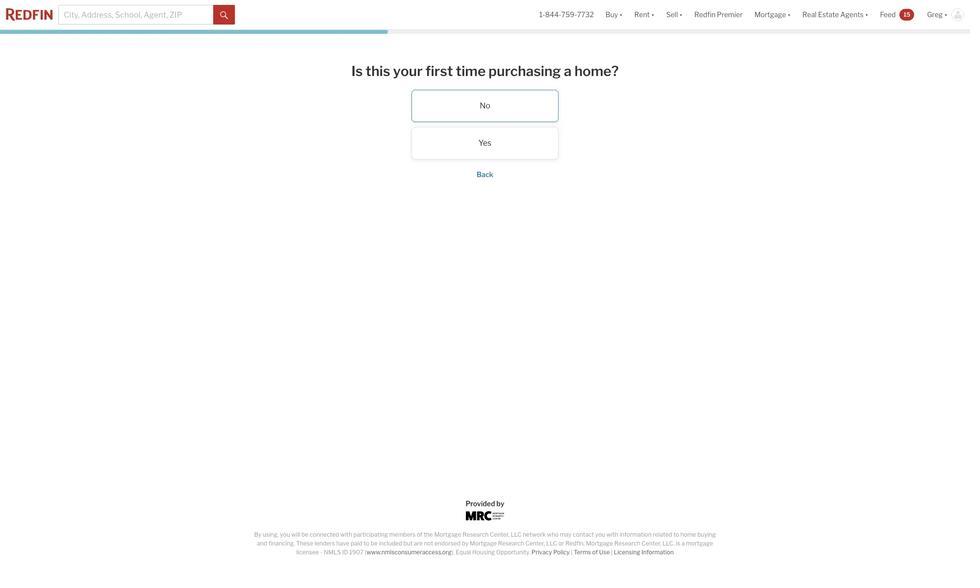 Task type: vqa. For each thing, say whether or not it's contained in the screenshot.
/ month to the right
no



Task type: describe. For each thing, give the bounding box(es) containing it.
first
[[426, 63, 453, 79]]

terms of use link
[[574, 549, 610, 556]]

1 | from the left
[[571, 549, 573, 556]]

sell ▾ button
[[667, 0, 683, 29]]

mortgage up use
[[586, 540, 613, 547]]

▾ for rent ▾
[[652, 10, 655, 19]]

mortgage ▾
[[755, 10, 791, 19]]

but
[[404, 540, 413, 547]]

premier
[[717, 10, 743, 19]]

▾ for buy ▾
[[620, 10, 623, 19]]

▾ inside real estate agents ▾ "link"
[[866, 10, 869, 19]]

is
[[352, 63, 363, 79]]

policy
[[554, 549, 570, 556]]

paid
[[351, 540, 363, 547]]

-
[[320, 549, 323, 556]]

▾ for sell ▾
[[680, 10, 683, 19]]

buy ▾ button
[[606, 0, 623, 29]]

real estate agents ▾
[[803, 10, 869, 19]]

1-844-759-7732 link
[[540, 10, 594, 19]]

0 vertical spatial be
[[302, 531, 309, 538]]

1 horizontal spatial research
[[498, 540, 524, 547]]

rent ▾
[[635, 10, 655, 19]]

estate
[[819, 10, 839, 19]]

no
[[480, 101, 491, 110]]

2 horizontal spatial research
[[615, 540, 641, 547]]

financing.
[[269, 540, 295, 547]]

844-
[[546, 10, 562, 19]]

redfin premier
[[695, 10, 743, 19]]

housing
[[473, 549, 495, 556]]

back
[[477, 170, 494, 178]]

use
[[599, 549, 610, 556]]

sell
[[667, 10, 678, 19]]

greg
[[928, 10, 943, 19]]

submit search image
[[220, 11, 228, 19]]

or
[[559, 540, 564, 547]]

buy ▾
[[606, 10, 623, 19]]

1 vertical spatial be
[[371, 540, 378, 547]]

of for members
[[417, 531, 423, 538]]

rent
[[635, 10, 650, 19]]

buying
[[698, 531, 716, 538]]

1-
[[540, 10, 546, 19]]

is this your first time purchasing a home?
[[352, 63, 619, 79]]

provided
[[466, 500, 495, 508]]

(
[[365, 549, 367, 556]]

0 vertical spatial by
[[497, 500, 505, 508]]

15
[[904, 11, 911, 18]]

real estate agents ▾ button
[[797, 0, 875, 29]]

www.nmlsconsumeraccess.org
[[367, 549, 452, 556]]

real
[[803, 10, 817, 19]]

members
[[390, 531, 416, 538]]

licensing information link
[[614, 549, 674, 556]]

1 horizontal spatial to
[[674, 531, 680, 538]]

the
[[424, 531, 433, 538]]

2 | from the left
[[611, 549, 613, 556]]

who
[[547, 531, 559, 538]]

mortgage research center image
[[466, 511, 504, 521]]

mortgage ▾ button
[[755, 0, 791, 29]]

City, Address, School, Agent, ZIP search field
[[58, 5, 213, 25]]

information
[[620, 531, 652, 538]]

1 vertical spatial to
[[364, 540, 370, 547]]

connected
[[310, 531, 339, 538]]

contact
[[573, 531, 594, 538]]

home
[[681, 531, 697, 538]]

will
[[291, 531, 300, 538]]

is this your first time purchasing a home? option group
[[289, 90, 682, 159]]

mortgage up housing
[[470, 540, 497, 547]]

licensee
[[296, 549, 319, 556]]

mortgage
[[686, 540, 713, 547]]



Task type: locate. For each thing, give the bounding box(es) containing it.
759-
[[562, 10, 577, 19]]

related
[[653, 531, 673, 538]]

privacy
[[532, 549, 552, 556]]

0 horizontal spatial to
[[364, 540, 370, 547]]

1 horizontal spatial llc
[[547, 540, 557, 547]]

sell ▾ button
[[661, 0, 689, 29]]

1-844-759-7732
[[540, 10, 594, 19]]

0 horizontal spatial you
[[280, 531, 290, 538]]

1 horizontal spatial be
[[371, 540, 378, 547]]

llc.
[[663, 540, 675, 547]]

opportunity.
[[496, 549, 531, 556]]

lenders
[[315, 540, 335, 547]]

id
[[342, 549, 348, 556]]

0 horizontal spatial |
[[571, 549, 573, 556]]

▾
[[620, 10, 623, 19], [652, 10, 655, 19], [680, 10, 683, 19], [788, 10, 791, 19], [866, 10, 869, 19], [945, 10, 948, 19]]

1 you from the left
[[280, 531, 290, 538]]

rent ▾ button
[[635, 0, 655, 29]]

0 horizontal spatial be
[[302, 531, 309, 538]]

agents
[[841, 10, 864, 19]]

1 horizontal spatial you
[[596, 531, 606, 538]]

center, up information
[[642, 540, 662, 547]]

by
[[254, 531, 262, 538]]

▾ right sell
[[680, 10, 683, 19]]

not
[[424, 540, 433, 547]]

1 horizontal spatial of
[[593, 549, 598, 556]]

participating
[[354, 531, 388, 538]]

0 horizontal spatial research
[[463, 531, 489, 538]]

information
[[642, 549, 674, 556]]

be down participating
[[371, 540, 378, 547]]

of left the the
[[417, 531, 423, 538]]

redfin
[[695, 10, 716, 19]]

be
[[302, 531, 309, 538], [371, 540, 378, 547]]

is
[[676, 540, 681, 547]]

back button
[[477, 170, 494, 178]]

buy
[[606, 10, 618, 19]]

your
[[393, 63, 423, 79]]

1 with from the left
[[340, 531, 352, 538]]

a
[[682, 540, 685, 547]]

www.nmlsconsumeraccess.org ). equal housing opportunity. privacy policy | terms of use | licensing information
[[367, 549, 674, 556]]

▾ right the rent
[[652, 10, 655, 19]]

0 horizontal spatial by
[[462, 540, 469, 547]]

mortgage ▾ button
[[749, 0, 797, 29]]

with up have
[[340, 531, 352, 538]]

▾ right agents
[[866, 10, 869, 19]]

you right contact
[[596, 531, 606, 538]]

▾ for mortgage ▾
[[788, 10, 791, 19]]

by
[[497, 500, 505, 508], [462, 540, 469, 547]]

to up (
[[364, 540, 370, 547]]

0 vertical spatial of
[[417, 531, 423, 538]]

research up housing
[[463, 531, 489, 538]]

center, up opportunity.
[[490, 531, 510, 538]]

4 ▾ from the left
[[788, 10, 791, 19]]

with up use
[[607, 531, 619, 538]]

network
[[523, 531, 546, 538]]

a home?
[[564, 63, 619, 79]]

0 vertical spatial to
[[674, 531, 680, 538]]

▾ for greg ▾
[[945, 10, 948, 19]]

and
[[257, 540, 267, 547]]

privacy policy link
[[532, 549, 570, 556]]

1 vertical spatial by
[[462, 540, 469, 547]]

of left use
[[593, 549, 598, 556]]

redfin premier button
[[689, 0, 749, 29]]

you up "financing."
[[280, 531, 290, 538]]

sell ▾
[[667, 10, 683, 19]]

1 horizontal spatial center,
[[526, 540, 545, 547]]

are
[[414, 540, 423, 547]]

by up equal
[[462, 540, 469, 547]]

).
[[452, 549, 455, 556]]

0 horizontal spatial with
[[340, 531, 352, 538]]

llc up the privacy policy link
[[547, 540, 557, 547]]

▾ right buy
[[620, 10, 623, 19]]

▾ right greg
[[945, 10, 948, 19]]

to up the is
[[674, 531, 680, 538]]

buy ▾ button
[[600, 0, 629, 29]]

by up mortgage research center image
[[497, 500, 505, 508]]

included
[[379, 540, 402, 547]]

redfin.
[[566, 540, 585, 547]]

these
[[296, 540, 313, 547]]

greg ▾
[[928, 10, 948, 19]]

provided by
[[466, 500, 505, 508]]

by using, you will be connected with participating members of the mortgage research center, llc network who may contact you with information related to home buying and financing. these lenders have paid to be included but are not endorsed by mortgage research center, llc or redfin. mortgage research center, llc. is a mortgage licensee - nmls id 1907 (
[[254, 531, 716, 556]]

of inside by using, you will be connected with participating members of the mortgage research center, llc network who may contact you with information related to home buying and financing. these lenders have paid to be included but are not endorsed by mortgage research center, llc or redfin. mortgage research center, llc. is a mortgage licensee - nmls id 1907 (
[[417, 531, 423, 538]]

0 horizontal spatial of
[[417, 531, 423, 538]]

with
[[340, 531, 352, 538], [607, 531, 619, 538]]

rent ▾ button
[[629, 0, 661, 29]]

be up these
[[302, 531, 309, 538]]

mortgage
[[755, 10, 786, 19], [434, 531, 462, 538], [470, 540, 497, 547], [586, 540, 613, 547]]

nmls
[[324, 549, 341, 556]]

center, down network on the right bottom of page
[[526, 540, 545, 547]]

feed
[[881, 10, 896, 19]]

equal
[[456, 549, 471, 556]]

▾ inside buy ▾ dropdown button
[[620, 10, 623, 19]]

by inside by using, you will be connected with participating members of the mortgage research center, llc network who may contact you with information related to home buying and financing. these lenders have paid to be included but are not endorsed by mortgage research center, llc or redfin. mortgage research center, llc. is a mortgage licensee - nmls id 1907 (
[[462, 540, 469, 547]]

www.nmlsconsumeraccess.org link
[[367, 549, 452, 556]]

1 horizontal spatial by
[[497, 500, 505, 508]]

research up opportunity.
[[498, 540, 524, 547]]

mortgage up endorsed
[[434, 531, 462, 538]]

3 ▾ from the left
[[680, 10, 683, 19]]

▾ left 'real'
[[788, 10, 791, 19]]

▾ inside mortgage ▾ dropdown button
[[788, 10, 791, 19]]

research
[[463, 531, 489, 538], [498, 540, 524, 547], [615, 540, 641, 547]]

0 vertical spatial llc
[[511, 531, 522, 538]]

0 horizontal spatial llc
[[511, 531, 522, 538]]

▾ inside rent ▾ dropdown button
[[652, 10, 655, 19]]

| right use
[[611, 549, 613, 556]]

research up licensing
[[615, 540, 641, 547]]

this
[[366, 63, 390, 79]]

llc up opportunity.
[[511, 531, 522, 538]]

1 vertical spatial llc
[[547, 540, 557, 547]]

mortgage left 'real'
[[755, 10, 786, 19]]

yes
[[479, 138, 492, 148]]

2 ▾ from the left
[[652, 10, 655, 19]]

| down redfin.
[[571, 549, 573, 556]]

1 horizontal spatial |
[[611, 549, 613, 556]]

of for terms
[[593, 549, 598, 556]]

▾ inside sell ▾ dropdown button
[[680, 10, 683, 19]]

5 ▾ from the left
[[866, 10, 869, 19]]

2 you from the left
[[596, 531, 606, 538]]

1907
[[350, 549, 364, 556]]

real estate agents ▾ link
[[803, 0, 869, 29]]

2 with from the left
[[607, 531, 619, 538]]

2 horizontal spatial center,
[[642, 540, 662, 547]]

may
[[560, 531, 572, 538]]

6 ▾ from the left
[[945, 10, 948, 19]]

terms
[[574, 549, 591, 556]]

mortgage inside dropdown button
[[755, 10, 786, 19]]

purchasing
[[489, 63, 561, 79]]

1 vertical spatial of
[[593, 549, 598, 556]]

you
[[280, 531, 290, 538], [596, 531, 606, 538]]

0 horizontal spatial center,
[[490, 531, 510, 538]]

to
[[674, 531, 680, 538], [364, 540, 370, 547]]

endorsed
[[435, 540, 461, 547]]

licensing
[[614, 549, 641, 556]]

center,
[[490, 531, 510, 538], [526, 540, 545, 547], [642, 540, 662, 547]]

1 ▾ from the left
[[620, 10, 623, 19]]

1 horizontal spatial with
[[607, 531, 619, 538]]

using,
[[263, 531, 279, 538]]

have
[[336, 540, 350, 547]]

time
[[456, 63, 486, 79]]

7732
[[577, 10, 594, 19]]



